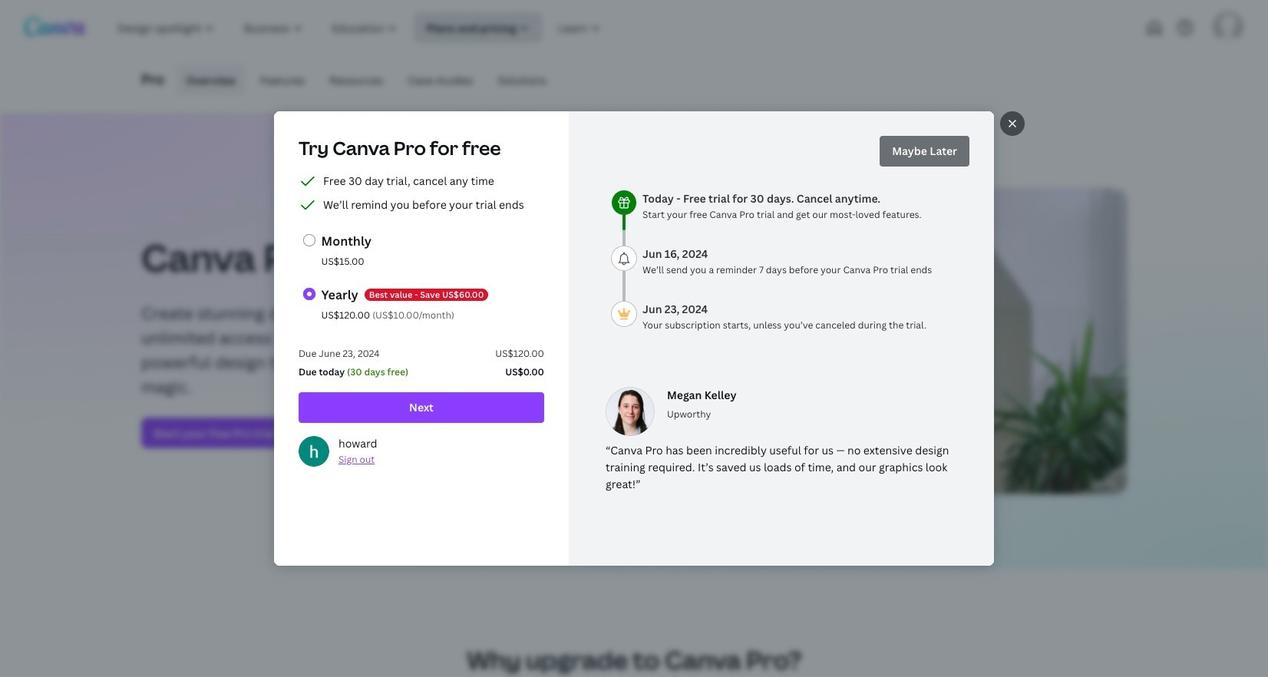 Task type: describe. For each thing, give the bounding box(es) containing it.
top level navigation element
[[104, 12, 666, 43]]



Task type: vqa. For each thing, say whether or not it's contained in the screenshot.
the right 400
no



Task type: locate. For each thing, give the bounding box(es) containing it.
menu bar
[[171, 64, 556, 95]]



